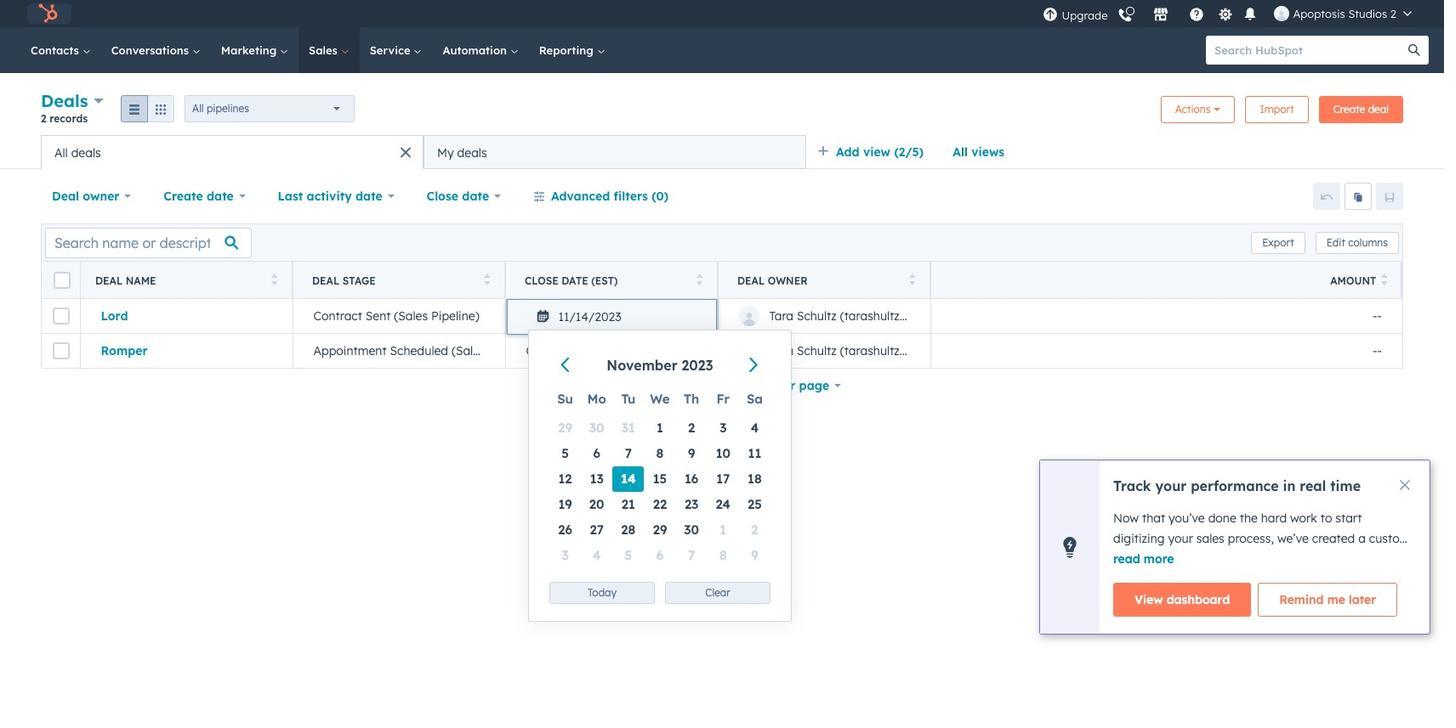 Task type: vqa. For each thing, say whether or not it's contained in the screenshot.


Task type: locate. For each thing, give the bounding box(es) containing it.
1 horizontal spatial create
[[1333, 102, 1365, 115]]

actions
[[1175, 102, 1211, 115]]

done
[[1208, 511, 1236, 526]]

31,
[[549, 343, 564, 359]]

1 (tarashultz49@gmail.com) from the top
[[840, 309, 988, 324]]

1 vertical spatial (sales
[[452, 343, 485, 359]]

press to sort. image
[[271, 273, 277, 285], [484, 273, 490, 285], [696, 273, 703, 285], [909, 273, 915, 285]]

add
[[836, 145, 860, 160]]

2 for 2 records
[[41, 112, 46, 125]]

1 tara schultz (tarashultz49@gmail.com) from the top
[[769, 309, 988, 324]]

1 vertical spatial 8
[[719, 548, 727, 564]]

1 horizontal spatial 8 menu item
[[707, 543, 739, 569]]

30 menu item down mo
[[581, 416, 613, 441]]

5 up '12'
[[562, 446, 569, 462]]

date
[[207, 189, 234, 204], [355, 189, 383, 204], [462, 189, 489, 204]]

dashboard down at
[[1167, 593, 1230, 608]]

0 vertical spatial 2 menu item
[[676, 416, 707, 441]]

all for all deals
[[54, 145, 68, 160]]

import button
[[1246, 96, 1309, 123]]

3 press to sort. element from the left
[[696, 273, 703, 288]]

lord
[[101, 309, 128, 324]]

5 menu item down 28
[[613, 543, 644, 569]]

1 vertical spatial 8 menu item
[[707, 543, 739, 569]]

0 horizontal spatial deal owner
[[52, 189, 119, 204]]

all left views
[[953, 145, 968, 160]]

at
[[1189, 572, 1201, 588]]

9
[[688, 446, 695, 462], [751, 548, 758, 564]]

1 vertical spatial 5 menu item
[[613, 543, 644, 569]]

0 horizontal spatial sales
[[1113, 552, 1141, 567]]

calling button
[[1111, 1, 1140, 26]]

deal owner button
[[41, 179, 142, 213]]

8 for 8 menu item to the top
[[656, 446, 664, 462]]

18 menu item
[[739, 467, 771, 492]]

2023 inside button
[[567, 343, 594, 359]]

1 horizontal spatial 8
[[719, 548, 727, 564]]

29 for 29 menu item to the right
[[653, 522, 667, 538]]

deals down records
[[71, 145, 101, 160]]

deals
[[71, 145, 101, 160], [457, 145, 487, 160]]

17 menu item
[[707, 467, 739, 492]]

1 date from the left
[[207, 189, 234, 204]]

tara schultz (tarashultz49@gmail.com) button for contract sent (sales pipeline)
[[718, 299, 988, 334]]

29 menu item
[[549, 416, 581, 441], [644, 518, 676, 543]]

-
[[1373, 309, 1377, 324], [1377, 309, 1382, 324], [1373, 343, 1377, 359], [1377, 343, 1382, 359]]

2 -- button from the top
[[930, 334, 1403, 368]]

date right activity
[[355, 189, 383, 204]]

8 menu item up 15
[[644, 441, 676, 467]]

9 for the right 9 menu item
[[751, 548, 758, 564]]

-- for contract sent (sales pipeline)
[[1373, 309, 1382, 324]]

29 down the su
[[558, 420, 572, 436]]

29 menu item down the su
[[549, 416, 581, 441]]

23 menu item
[[676, 492, 707, 518]]

tara for appointment scheduled (sales pipeline)
[[769, 343, 794, 359]]

4 menu item down 27
[[581, 543, 613, 569]]

22 menu item
[[644, 492, 676, 518]]

1 vertical spatial 9
[[751, 548, 758, 564]]

sales down digitizing
[[1113, 552, 1141, 567]]

4 menu item
[[739, 416, 771, 441], [581, 543, 613, 569]]

7
[[625, 446, 632, 462], [688, 548, 695, 564]]

per
[[776, 378, 795, 393]]

2 tara from the top
[[769, 343, 794, 359]]

appointment
[[313, 343, 387, 359]]

0 horizontal spatial 1 menu item
[[644, 416, 676, 441]]

1 down the november 2023
[[663, 378, 669, 393]]

1 vertical spatial tara schultz (tarashultz49@gmail.com)
[[769, 343, 988, 359]]

sales up "for"
[[1197, 532, 1225, 547]]

31
[[622, 420, 635, 436]]

next month image
[[744, 356, 763, 376]]

5 down 28 menu item
[[625, 548, 632, 564]]

digitizing
[[1113, 532, 1165, 547]]

1 horizontal spatial 4
[[751, 420, 759, 436]]

11 menu item
[[739, 441, 771, 467]]

0 vertical spatial 8
[[656, 446, 664, 462]]

2 right studios
[[1390, 7, 1397, 20]]

8 menu item up clear
[[707, 543, 739, 569]]

29 menu item down the 22
[[644, 518, 676, 543]]

previous month image
[[557, 356, 576, 376]]

press to sort. element for date
[[696, 273, 703, 288]]

9 for the top 9 menu item
[[688, 446, 695, 462]]

12 menu item
[[549, 467, 581, 492]]

owner inside popup button
[[83, 189, 119, 204]]

2 down "25" menu item
[[751, 522, 758, 538]]

30 menu item down 23
[[676, 518, 707, 543]]

7 down 31 menu item
[[625, 446, 632, 462]]

marketplaces button
[[1143, 0, 1179, 27]]

deal
[[1368, 102, 1389, 115]]

automation link
[[432, 27, 529, 73]]

0 vertical spatial 29 menu item
[[549, 416, 581, 441]]

0 vertical spatial 3
[[720, 420, 727, 436]]

remind
[[1279, 593, 1324, 608]]

create up search name or description "search field"
[[164, 189, 203, 204]]

0 vertical spatial owner
[[83, 189, 119, 204]]

all for all pipelines
[[192, 102, 204, 114]]

edit columns button
[[1315, 232, 1399, 254]]

-- button
[[930, 299, 1403, 334], [930, 334, 1403, 368]]

6 menu item up 13
[[581, 441, 613, 467]]

deal owner inside popup button
[[52, 189, 119, 204]]

1 vertical spatial 5
[[625, 548, 632, 564]]

8 for rightmost 8 menu item
[[719, 548, 727, 564]]

3 up 10
[[720, 420, 727, 436]]

5 for left 5 menu item
[[562, 446, 569, 462]]

(sales right scheduled
[[452, 343, 485, 359]]

2 -- from the top
[[1373, 343, 1382, 359]]

1 tara schultz (tarashultz49@gmail.com) button from the top
[[718, 299, 988, 334]]

8
[[656, 446, 664, 462], [719, 548, 727, 564]]

0 horizontal spatial pipeline)
[[431, 309, 479, 324]]

1 press to sort. element from the left
[[271, 273, 277, 288]]

11
[[748, 446, 761, 462]]

1 horizontal spatial 29
[[653, 522, 667, 538]]

0 vertical spatial tara
[[769, 309, 794, 324]]

time
[[1330, 478, 1361, 495]]

1 vertical spatial 2 menu item
[[739, 518, 771, 543]]

last activity date button
[[267, 179, 405, 213]]

0 vertical spatial 29
[[558, 420, 572, 436]]

4 down 27 menu item
[[593, 548, 601, 564]]

16 menu item
[[676, 467, 707, 492]]

0 vertical spatial close
[[427, 189, 458, 204]]

1 for the rightmost 1 menu item
[[720, 522, 727, 538]]

tara for contract sent (sales pipeline)
[[769, 309, 794, 324]]

-- button for appointment scheduled (sales pipeline)
[[930, 334, 1403, 368]]

20
[[589, 497, 604, 513]]

tara schultz (tarashultz49@gmail.com)
[[769, 309, 988, 324], [769, 343, 988, 359]]

0 horizontal spatial 5
[[562, 446, 569, 462]]

name
[[126, 274, 156, 287]]

30 menu item
[[581, 416, 613, 441], [676, 518, 707, 543]]

1 horizontal spatial close
[[525, 274, 559, 287]]

press to sort. element
[[271, 273, 277, 288], [484, 273, 490, 288], [696, 273, 703, 288], [909, 273, 915, 288], [1381, 273, 1388, 288]]

1 horizontal spatial pipeline)
[[489, 343, 537, 359]]

0 vertical spatial --
[[1373, 309, 1382, 324]]

pipelines
[[207, 102, 249, 114]]

14 menu item
[[613, 467, 644, 492]]

1 vertical spatial tara
[[769, 343, 794, 359]]

0 horizontal spatial 2023
[[567, 343, 594, 359]]

(tarashultz49@gmail.com) for appointment scheduled (sales pipeline)
[[840, 343, 988, 359]]

1 inside button
[[663, 378, 669, 393]]

29
[[558, 420, 572, 436], [653, 522, 667, 538]]

1 vertical spatial 9 menu item
[[739, 543, 771, 569]]

2 horizontal spatial date
[[462, 189, 489, 204]]

1 horizontal spatial 1 menu item
[[707, 518, 739, 543]]

3
[[720, 420, 727, 436], [562, 548, 569, 564]]

3 menu item down 26
[[549, 543, 581, 569]]

1 down we
[[657, 420, 663, 436]]

2 schultz from the top
[[797, 343, 837, 359]]

—
[[1352, 572, 1362, 588]]

9 up 16
[[688, 446, 695, 462]]

6 down 22 menu item
[[656, 548, 664, 564]]

0 horizontal spatial owner
[[83, 189, 119, 204]]

schultz for appointment scheduled (sales pipeline)
[[797, 343, 837, 359]]

8 up 15
[[656, 446, 664, 462]]

lord link
[[101, 309, 272, 324]]

1 down 24 menu item
[[720, 522, 727, 538]]

page
[[799, 378, 829, 393]]

press to sort. image for close date (est)
[[696, 273, 703, 285]]

search image
[[1408, 44, 1420, 56]]

3 menu item
[[707, 416, 739, 441], [549, 543, 581, 569]]

su
[[557, 391, 573, 407]]

0 horizontal spatial 6
[[593, 446, 600, 462]]

50 per page
[[757, 378, 829, 393]]

0 horizontal spatial close
[[427, 189, 458, 204]]

close date button
[[416, 179, 512, 213]]

group inside deals banner
[[121, 95, 174, 122]]

0 horizontal spatial 30 menu item
[[581, 416, 613, 441]]

pipeline) inside button
[[489, 343, 537, 359]]

9 menu item
[[676, 441, 707, 467], [739, 543, 771, 569]]

0 horizontal spatial all
[[54, 145, 68, 160]]

7 menu item up 14 at bottom
[[613, 441, 644, 467]]

2 menu item
[[676, 416, 707, 441], [739, 518, 771, 543]]

pipeline) left the 31,
[[489, 343, 537, 359]]

1 horizontal spatial 3 menu item
[[707, 416, 739, 441]]

9 menu item up 16
[[676, 441, 707, 467]]

1 press to sort. image from the left
[[271, 273, 277, 285]]

1 horizontal spatial 2023
[[682, 357, 713, 374]]

0 vertical spatial 1 menu item
[[644, 416, 676, 441]]

23
[[685, 497, 699, 513]]

1 vertical spatial --
[[1373, 343, 1382, 359]]

7 menu item
[[613, 441, 644, 467], [676, 543, 707, 569]]

all for all views
[[953, 145, 968, 160]]

3 menu item up 10
[[707, 416, 739, 441]]

my deals
[[437, 145, 487, 160]]

pipeline) up appointment scheduled (sales pipeline)
[[431, 309, 479, 324]]

your down the custom
[[1371, 552, 1396, 567]]

1 vertical spatial 29 menu item
[[644, 518, 676, 543]]

dashboard up at
[[1145, 552, 1206, 567]]

4 press to sort. image from the left
[[909, 273, 915, 285]]

1 vertical spatial create
[[164, 189, 203, 204]]

1 vertical spatial deal owner
[[737, 274, 808, 287]]

3 date from the left
[[462, 189, 489, 204]]

conversations
[[111, 43, 192, 57]]

amount
[[1330, 274, 1376, 287]]

1 for the left 1 menu item
[[657, 420, 663, 436]]

1 horizontal spatial deals
[[457, 145, 487, 160]]

create for create deal
[[1333, 102, 1365, 115]]

reporting
[[539, 43, 597, 57]]

press to sort. image for deal owner
[[909, 273, 915, 285]]

0 vertical spatial 5
[[562, 446, 569, 462]]

help image
[[1189, 8, 1205, 23]]

2 tara schultz (tarashultz49@gmail.com) button from the top
[[718, 334, 988, 368]]

30 down 23 menu item
[[684, 522, 699, 538]]

sales
[[309, 43, 341, 57]]

charts
[[1313, 572, 1349, 588]]

2 tara schultz (tarashultz49@gmail.com) from the top
[[769, 343, 988, 359]]

1 horizontal spatial 6 menu item
[[644, 543, 676, 569]]

9 down "25" menu item
[[751, 548, 758, 564]]

close
[[427, 189, 458, 204], [525, 274, 559, 287]]

tara schultz (tarashultz49@gmail.com) button for appointment scheduled (sales pipeline)
[[718, 334, 988, 368]]

performance up 'done'
[[1191, 478, 1279, 495]]

date for create date
[[207, 189, 234, 204]]

4 press to sort. element from the left
[[909, 273, 915, 288]]

service
[[370, 43, 414, 57]]

0 horizontal spatial 8 menu item
[[644, 441, 676, 467]]

0 vertical spatial (tarashultz49@gmail.com)
[[840, 309, 988, 324]]

performance
[[1191, 478, 1279, 495], [1113, 572, 1186, 588]]

1 -- button from the top
[[930, 299, 1403, 334]]

tara right next month "icon"
[[769, 343, 794, 359]]

2 left records
[[41, 112, 46, 125]]

0 vertical spatial 9 menu item
[[676, 441, 707, 467]]

6 menu item
[[581, 441, 613, 467], [644, 543, 676, 569]]

5 menu item up '12'
[[549, 441, 581, 467]]

my deals button
[[424, 135, 806, 169]]

0 horizontal spatial 29
[[558, 420, 572, 436]]

5 menu item
[[549, 441, 581, 467], [613, 543, 644, 569]]

press to sort. element for owner
[[909, 273, 915, 288]]

menu
[[1041, 0, 1424, 27]]

tara up per
[[769, 309, 794, 324]]

apoptosis studios 2
[[1293, 7, 1397, 20]]

7 up the clear button
[[688, 548, 695, 564]]

deal inside popup button
[[52, 189, 79, 204]]

last activity date
[[278, 189, 383, 204]]

upgrade
[[1062, 8, 1108, 22]]

pagination navigation
[[592, 375, 746, 397]]

1 vertical spatial pipeline)
[[489, 343, 537, 359]]

1 horizontal spatial sales
[[1197, 532, 1225, 547]]

0 horizontal spatial a
[[1204, 572, 1212, 588]]

1 vertical spatial 4 menu item
[[581, 543, 613, 569]]

hubspot link
[[27, 3, 71, 24]]

2
[[1390, 7, 1397, 20], [41, 112, 46, 125], [688, 420, 695, 436], [751, 522, 758, 538]]

(tarashultz49@gmail.com) for contract sent (sales pipeline)
[[840, 309, 988, 324]]

0 horizontal spatial 3
[[562, 548, 569, 564]]

2023 up 'next'
[[682, 357, 713, 374]]

menu containing apoptosis studios 2
[[1041, 0, 1424, 27]]

4 menu item up 11
[[739, 416, 771, 441]]

6 menu item down 22 menu item
[[644, 543, 676, 569]]

8 up clear
[[719, 548, 727, 564]]

romper link
[[101, 343, 272, 359]]

1 tara from the top
[[769, 309, 794, 324]]

deals right the my
[[457, 145, 487, 160]]

a up of
[[1358, 532, 1366, 547]]

hard
[[1261, 511, 1287, 526]]

0 vertical spatial deal owner
[[52, 189, 119, 204]]

0 horizontal spatial 2 menu item
[[676, 416, 707, 441]]

10 menu item
[[707, 441, 739, 467]]

0 horizontal spatial performance
[[1113, 572, 1186, 588]]

performance up 'view' on the right bottom of the page
[[1113, 572, 1186, 588]]

all inside popup button
[[192, 102, 204, 114]]

close for close date
[[427, 189, 458, 204]]

1 vertical spatial performance
[[1113, 572, 1186, 588]]

1 vertical spatial 29
[[653, 522, 667, 538]]

press to sort. image for deal stage
[[484, 273, 490, 285]]

later
[[1349, 593, 1376, 608]]

sales
[[1197, 532, 1225, 547], [1113, 552, 1141, 567]]

0 horizontal spatial (sales
[[394, 309, 428, 324]]

7 menu item up clear
[[676, 543, 707, 569]]

1 horizontal spatial 5
[[625, 548, 632, 564]]

for
[[1209, 552, 1225, 567]]

close down the my
[[427, 189, 458, 204]]

all left "pipelines"
[[192, 102, 204, 114]]

3 press to sort. image from the left
[[696, 273, 703, 285]]

0 vertical spatial a
[[1358, 532, 1366, 547]]

schultz for contract sent (sales pipeline)
[[797, 309, 837, 324]]

9 menu item down "25" menu item
[[739, 543, 771, 569]]

0 vertical spatial (sales
[[394, 309, 428, 324]]

1 menu item down we
[[644, 416, 676, 441]]

all
[[192, 102, 204, 114], [953, 145, 968, 160], [54, 145, 68, 160]]

(sales
[[394, 309, 428, 324], [452, 343, 485, 359]]

2 date from the left
[[355, 189, 383, 204]]

create inside create date popup button
[[164, 189, 203, 204]]

owner
[[83, 189, 119, 204], [768, 274, 808, 287]]

(sales inside contract sent (sales pipeline) button
[[394, 309, 428, 324]]

date down all deals button
[[207, 189, 234, 204]]

create left deal
[[1333, 102, 1365, 115]]

all down the 2 records
[[54, 145, 68, 160]]

close left date
[[525, 274, 559, 287]]

(2/5)
[[894, 145, 924, 160]]

all inside button
[[54, 145, 68, 160]]

close inside popup button
[[427, 189, 458, 204]]

50
[[757, 378, 772, 393]]

4 up 11
[[751, 420, 759, 436]]

MM/DD/YYYY text field
[[528, 308, 695, 327]]

group
[[121, 95, 174, 122]]

1 schultz from the top
[[797, 309, 837, 324]]

27 menu item
[[581, 518, 613, 543]]

create inside create deal button
[[1333, 102, 1365, 115]]

with
[[1256, 572, 1279, 588]]

deals inside button
[[457, 145, 487, 160]]

1 menu item down 24
[[707, 518, 739, 543]]

am
[[628, 343, 646, 359]]

1 -- from the top
[[1373, 309, 1382, 324]]

1 menu item
[[644, 416, 676, 441], [707, 518, 739, 543]]

create deal button
[[1319, 96, 1403, 123]]

date inside popup button
[[207, 189, 234, 204]]

0 horizontal spatial 4
[[593, 548, 601, 564]]

2023 right the 31,
[[567, 343, 594, 359]]

0 horizontal spatial 9
[[688, 446, 695, 462]]

you.
[[1228, 552, 1252, 567]]

29 down 22 menu item
[[653, 522, 667, 538]]

1 vertical spatial close
[[525, 274, 559, 287]]

settings image
[[1218, 7, 1233, 23]]

1 vertical spatial 1 menu item
[[707, 518, 739, 543]]

2 press to sort. image from the left
[[484, 273, 490, 285]]

0 vertical spatial 4 menu item
[[739, 416, 771, 441]]

2 menu item down 25
[[739, 518, 771, 543]]

8 menu item
[[644, 441, 676, 467], [707, 543, 739, 569]]

26 menu item
[[549, 518, 581, 543]]

pipeline) inside button
[[431, 309, 479, 324]]

track your performance in real time
[[1113, 478, 1361, 495]]

6 up 13
[[593, 446, 600, 462]]

(sales right sent
[[394, 309, 428, 324]]

0 vertical spatial tara schultz (tarashultz49@gmail.com)
[[769, 309, 988, 324]]

contract sent (sales pipeline) button
[[293, 299, 505, 334]]

1 vertical spatial 3 menu item
[[549, 543, 581, 569]]

2 down th
[[688, 420, 695, 436]]

4
[[751, 420, 759, 436], [593, 548, 601, 564]]

a right at
[[1204, 572, 1212, 588]]

2 menu item down th
[[676, 416, 707, 441]]

(sales inside appointment scheduled (sales pipeline) button
[[452, 343, 485, 359]]

(sales for sent
[[394, 309, 428, 324]]

0 horizontal spatial create
[[164, 189, 203, 204]]

2 press to sort. element from the left
[[484, 273, 490, 288]]

service link
[[360, 27, 432, 73]]

pipeline) for contract sent (sales pipeline)
[[431, 309, 479, 324]]

date down my deals
[[462, 189, 489, 204]]

1 horizontal spatial all
[[192, 102, 204, 114]]

21
[[622, 497, 635, 513]]

last
[[278, 189, 303, 204]]

calling image
[[1118, 8, 1133, 23]]

your up 'you've'
[[1155, 478, 1187, 495]]

your down 'you've'
[[1168, 532, 1193, 547]]

1 vertical spatial 7 menu item
[[676, 543, 707, 569]]

1 deals from the left
[[71, 145, 101, 160]]

deals inside button
[[71, 145, 101, 160]]

18
[[748, 471, 762, 487]]

12
[[558, 471, 572, 487]]

0 vertical spatial dashboard
[[1145, 552, 1206, 567]]

15 menu item
[[644, 467, 676, 492]]

2 inside deals banner
[[41, 112, 46, 125]]

2 deals from the left
[[457, 145, 487, 160]]

automation
[[443, 43, 510, 57]]

0 vertical spatial 1
[[663, 378, 669, 393]]

3 down 26 'menu item'
[[562, 548, 569, 564]]

2 horizontal spatial all
[[953, 145, 968, 160]]

0 horizontal spatial 30
[[589, 420, 604, 436]]

0 horizontal spatial 3 menu item
[[549, 543, 581, 569]]

of
[[1356, 552, 1368, 567]]

2 (tarashultz49@gmail.com) from the top
[[840, 343, 988, 359]]

30 down mo
[[589, 420, 604, 436]]

1 horizontal spatial (sales
[[452, 343, 485, 359]]

2 for right "2" menu item
[[751, 522, 758, 538]]



Task type: describe. For each thing, give the bounding box(es) containing it.
read more
[[1113, 552, 1174, 567]]

all views link
[[942, 135, 1016, 169]]

21 menu item
[[613, 492, 644, 518]]

clear
[[705, 587, 730, 600]]

we've
[[1277, 532, 1309, 547]]

50 per page button
[[746, 369, 852, 403]]

1 horizontal spatial 5 menu item
[[613, 543, 644, 569]]

1 horizontal spatial 30
[[684, 522, 699, 538]]

14
[[621, 471, 636, 487]]

work
[[1290, 511, 1317, 526]]

1 vertical spatial 6 menu item
[[644, 543, 676, 569]]

Search name or description search field
[[45, 228, 252, 258]]

13 menu item
[[581, 467, 613, 492]]

now
[[1113, 511, 1139, 526]]

sa
[[747, 391, 763, 407]]

total
[[1278, 552, 1304, 567]]

deals banner
[[41, 88, 1403, 135]]

0 vertical spatial 3 menu item
[[707, 416, 739, 441]]

29 for leftmost 29 menu item
[[558, 420, 572, 436]]

records
[[50, 112, 88, 125]]

performance inside now that you've done the hard work to start digitizing your sales process, we've created a custom sales dashboard for you. get total visibility of your performance at a glance with clear charts —
[[1113, 572, 1186, 588]]

dashboard inside now that you've done the hard work to start digitizing your sales process, we've created a custom sales dashboard for you. get total visibility of your performance at a glance with clear charts —
[[1145, 552, 1206, 567]]

scheduled
[[390, 343, 448, 359]]

press to sort. image
[[1381, 273, 1388, 285]]

1 horizontal spatial 2 menu item
[[739, 518, 771, 543]]

the
[[1240, 511, 1258, 526]]

5 for the right 5 menu item
[[625, 548, 632, 564]]

hubspot image
[[37, 3, 58, 24]]

Search HubSpot search field
[[1206, 36, 1414, 65]]

2 vertical spatial your
[[1371, 552, 1396, 567]]

create date button
[[152, 179, 256, 213]]

0 horizontal spatial 7 menu item
[[613, 441, 644, 467]]

1 for '1' button
[[663, 378, 669, 393]]

marketplaces image
[[1154, 8, 1169, 23]]

close date (est)
[[525, 274, 618, 287]]

press to sort. element for stage
[[484, 273, 490, 288]]

22
[[653, 497, 667, 513]]

advanced
[[551, 189, 610, 204]]

1 horizontal spatial 7
[[688, 548, 695, 564]]

25 menu item
[[739, 492, 771, 518]]

view dashboard
[[1135, 593, 1230, 608]]

upgrade image
[[1043, 7, 1058, 23]]

dashboard inside button
[[1167, 593, 1230, 608]]

15
[[653, 471, 667, 487]]

26
[[558, 522, 572, 538]]

close for close date (est)
[[525, 274, 559, 287]]

sent
[[366, 309, 391, 324]]

tara schultz (tarashultz49@gmail.com) for contract sent (sales pipeline)
[[769, 309, 988, 324]]

visibility
[[1308, 552, 1353, 567]]

24 menu item
[[707, 492, 739, 518]]

0 vertical spatial 7
[[625, 446, 632, 462]]

date for close date
[[462, 189, 489, 204]]

19 menu item
[[549, 492, 581, 518]]

0 vertical spatial 8 menu item
[[644, 441, 676, 467]]

search button
[[1400, 36, 1429, 65]]

-- button for contract sent (sales pipeline)
[[930, 299, 1403, 334]]

add view (2/5) button
[[806, 135, 942, 169]]

1 horizontal spatial 30 menu item
[[676, 518, 707, 543]]

help button
[[1183, 4, 1212, 23]]

all views
[[953, 145, 1005, 160]]

2 for "2" menu item to the top
[[688, 420, 695, 436]]

0 vertical spatial 30 menu item
[[581, 416, 613, 441]]

27
[[590, 522, 604, 538]]

1 horizontal spatial a
[[1358, 532, 1366, 547]]

in
[[1283, 478, 1296, 495]]

apoptosis
[[1293, 7, 1345, 20]]

-- for appointment scheduled (sales pipeline)
[[1373, 343, 1382, 359]]

0 vertical spatial 30
[[589, 420, 604, 436]]

13
[[590, 471, 604, 487]]

28 menu item
[[613, 518, 644, 543]]

1 vertical spatial your
[[1168, 532, 1193, 547]]

contract sent (sales pipeline)
[[313, 309, 479, 324]]

glance
[[1215, 572, 1252, 588]]

appointment scheduled (sales pipeline)
[[313, 343, 537, 359]]

1 horizontal spatial 7 menu item
[[676, 543, 707, 569]]

0 horizontal spatial 4 menu item
[[581, 543, 613, 569]]

marketing
[[221, 43, 280, 57]]

custom
[[1369, 532, 1411, 547]]

1 vertical spatial 3
[[562, 548, 569, 564]]

1 horizontal spatial 3
[[720, 420, 727, 436]]

mo
[[587, 391, 606, 407]]

pipeline) for appointment scheduled (sales pipeline)
[[489, 343, 537, 359]]

edt
[[650, 343, 672, 359]]

export button
[[1251, 232, 1305, 254]]

(est)
[[591, 274, 618, 287]]

conversations link
[[101, 27, 211, 73]]

settings link
[[1215, 5, 1236, 23]]

0 horizontal spatial 29 menu item
[[549, 416, 581, 441]]

fr
[[717, 391, 730, 407]]

create deal
[[1333, 102, 1389, 115]]

edit columns
[[1327, 236, 1388, 249]]

tara schultz (tarashultz49@gmail.com) for appointment scheduled (sales pipeline)
[[769, 343, 988, 359]]

deals
[[41, 90, 88, 111]]

17
[[716, 471, 730, 487]]

1 horizontal spatial owner
[[768, 274, 808, 287]]

19
[[558, 497, 572, 513]]

th
[[684, 391, 699, 407]]

close image
[[1400, 481, 1410, 491]]

0 vertical spatial performance
[[1191, 478, 1279, 495]]

0 vertical spatial your
[[1155, 478, 1187, 495]]

deals for all deals
[[71, 145, 101, 160]]

2 inside apoptosis studios 2 popup button
[[1390, 7, 1397, 20]]

deals for my deals
[[457, 145, 487, 160]]

notifications image
[[1243, 7, 1258, 23]]

prev
[[624, 378, 651, 394]]

edit
[[1327, 236, 1345, 249]]

5 press to sort. element from the left
[[1381, 273, 1388, 288]]

marketing link
[[211, 27, 299, 73]]

25
[[748, 497, 762, 513]]

tara schultz image
[[1274, 6, 1290, 21]]

advanced filters (0)
[[551, 189, 669, 204]]

views
[[971, 145, 1005, 160]]

create for create date
[[164, 189, 203, 204]]

activity
[[307, 189, 352, 204]]

next
[[681, 378, 709, 394]]

(sales for scheduled
[[452, 343, 485, 359]]

1 horizontal spatial 29 menu item
[[644, 518, 676, 543]]

0 horizontal spatial 5 menu item
[[549, 441, 581, 467]]

1 horizontal spatial deal owner
[[737, 274, 808, 287]]

appointment scheduled (sales pipeline) button
[[293, 334, 537, 368]]

november 2023
[[607, 357, 713, 374]]

1 horizontal spatial 9 menu item
[[739, 543, 771, 569]]

created
[[1312, 532, 1355, 547]]

contract
[[313, 309, 362, 324]]

my
[[437, 145, 454, 160]]

all deals button
[[41, 135, 424, 169]]

20 menu item
[[581, 492, 613, 518]]

1 vertical spatial 4
[[593, 548, 601, 564]]

reporting link
[[529, 27, 615, 73]]

import
[[1260, 102, 1294, 115]]

1 vertical spatial sales
[[1113, 552, 1141, 567]]

0 horizontal spatial 6 menu item
[[581, 441, 613, 467]]

remind me later button
[[1258, 583, 1398, 617]]

to
[[1321, 511, 1332, 526]]

(0)
[[652, 189, 669, 204]]

31 menu item
[[613, 416, 644, 441]]

10
[[716, 446, 731, 462]]

0 vertical spatial sales
[[1197, 532, 1225, 547]]

filters
[[614, 189, 648, 204]]

1 vertical spatial 6
[[656, 548, 664, 564]]

november
[[607, 357, 678, 374]]

oct 31, 2023 11:42 am edt
[[526, 343, 672, 359]]



